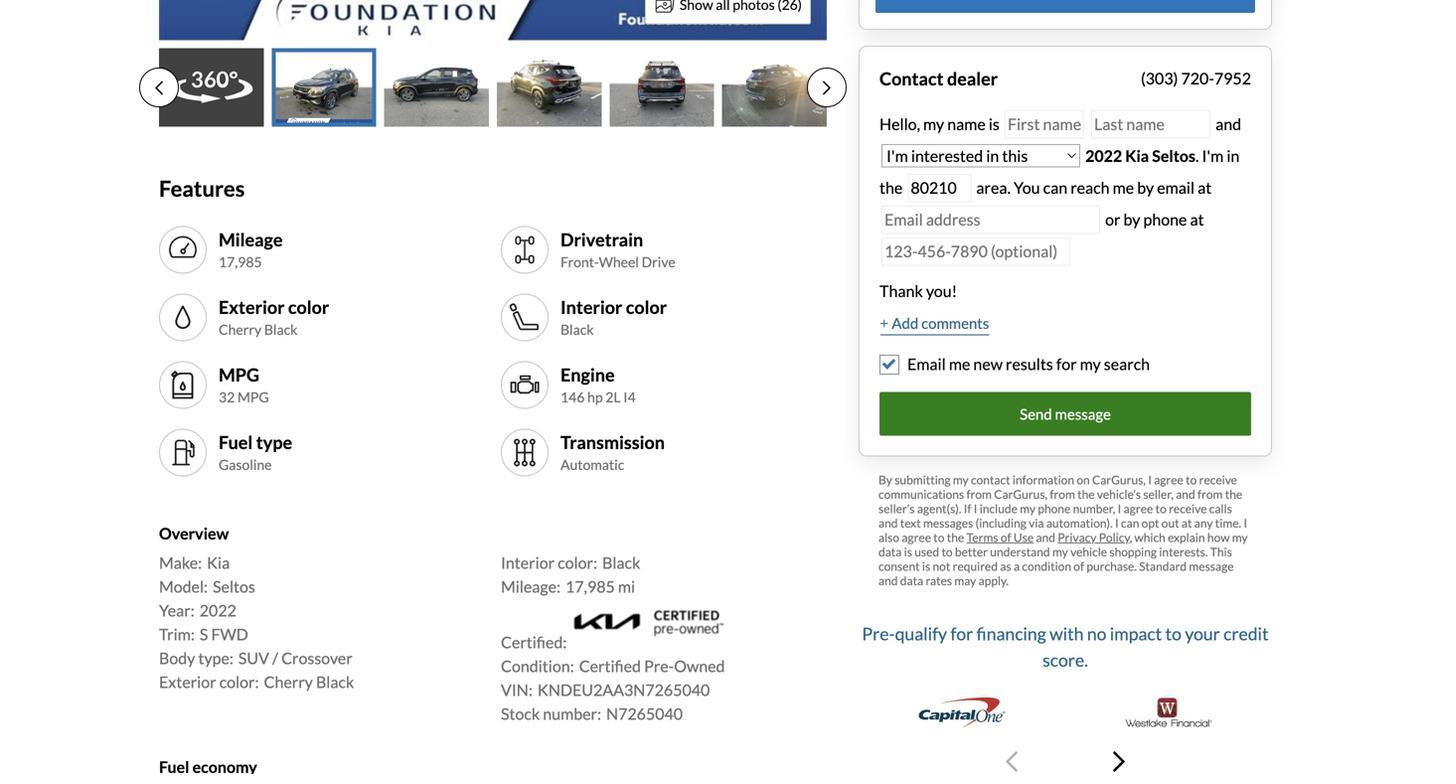 Task type: vqa. For each thing, say whether or not it's contained in the screenshot.
the bottommost 2022
yes



Task type: describe. For each thing, give the bounding box(es) containing it.
interior color image
[[509, 302, 541, 333]]

agent(s).
[[917, 502, 962, 516]]

. i'm in the
[[880, 146, 1240, 197]]

view vehicle photo 6 image
[[722, 48, 827, 127]]

apply.
[[979, 574, 1009, 588]]

features
[[159, 175, 245, 201]]

and left text
[[879, 516, 898, 530]]

mpg image
[[167, 369, 199, 401]]

to down the agent(s).
[[934, 530, 945, 545]]

results
[[1006, 354, 1053, 374]]

/
[[272, 649, 278, 668]]

view vehicle photo 3 image
[[384, 48, 489, 127]]

kndeu2aa3n7265040
[[538, 681, 710, 700]]

0 horizontal spatial can
[[1043, 178, 1068, 197]]

3 from from the left
[[1198, 487, 1223, 502]]

trim:
[[159, 625, 195, 644]]

messages
[[923, 516, 973, 530]]

(including
[[976, 516, 1027, 530]]

color for interior color
[[626, 296, 667, 318]]

information
[[1013, 473, 1074, 487]]

calls
[[1209, 502, 1232, 516]]

0 horizontal spatial cargurus,
[[994, 487, 1048, 502]]

view vehicle photo 1 image
[[159, 48, 264, 127]]

send
[[1020, 405, 1052, 423]]

my up if
[[953, 473, 969, 487]]

1 vertical spatial by
[[1124, 210, 1140, 229]]

via
[[1029, 516, 1044, 530]]

i left ,
[[1115, 516, 1119, 530]]

this
[[1210, 545, 1232, 559]]

gasoline
[[219, 456, 272, 473]]

financing
[[977, 623, 1046, 644]]

1 horizontal spatial agree
[[1124, 502, 1153, 516]]

n7265040
[[606, 704, 683, 724]]

2 horizontal spatial is
[[989, 114, 1000, 134]]

engine 146 hp 2l i4
[[561, 364, 636, 406]]

email
[[907, 354, 946, 374]]

0 vertical spatial of
[[1001, 530, 1011, 545]]

i'm
[[1202, 146, 1224, 166]]

score.
[[1043, 649, 1088, 670]]

view vehicle photo 4 image
[[497, 48, 602, 127]]

automatic
[[561, 456, 624, 473]]

and inside , which explain how my data is used to better understand my vehicle shopping interests. this consent is not required as a condition of purchase. standard message and data rates may apply.
[[879, 574, 898, 588]]

send message button
[[880, 392, 1251, 436]]

year:
[[159, 601, 195, 620]]

by
[[879, 473, 892, 487]]

i right number,
[[1118, 502, 1121, 516]]

1 vertical spatial at
[[1190, 210, 1204, 229]]

front-
[[561, 254, 599, 270]]

standard
[[1139, 559, 1187, 574]]

contact
[[971, 473, 1010, 487]]

Zip code field
[[908, 174, 971, 202]]

drivetrain image
[[509, 234, 541, 266]]

s
[[200, 625, 208, 644]]

transmission
[[561, 431, 665, 453]]

terms of use and privacy policy
[[967, 530, 1130, 545]]

drivetrain front-wheel drive
[[561, 228, 676, 270]]

terms
[[967, 530, 998, 545]]

area.
[[976, 178, 1011, 197]]

2022 kia seltos
[[1085, 146, 1196, 166]]

email me new results for my search
[[907, 354, 1150, 374]]

vehicle full photo image
[[159, 0, 827, 40]]

you
[[1014, 178, 1040, 197]]

mi
[[618, 577, 635, 597]]

engine image
[[509, 369, 541, 401]]

to inside , which explain how my data is used to better understand my vehicle shopping interests. this consent is not required as a condition of purchase. standard message and data rates may apply.
[[942, 545, 953, 559]]

wheel
[[599, 254, 639, 270]]

purchase.
[[1087, 559, 1137, 574]]

1 vertical spatial mpg
[[237, 389, 269, 406]]

1 horizontal spatial phone
[[1144, 210, 1187, 229]]

certified
[[579, 657, 641, 676]]

plus image
[[881, 318, 888, 328]]

include
[[980, 502, 1018, 516]]

engine
[[561, 364, 615, 385]]

0 horizontal spatial is
[[904, 545, 912, 559]]

you!
[[926, 281, 957, 301]]

exterior inside the 'make: kia model: seltos year: 2022 trim: s fwd body type: suv / crossover exterior color: cherry black'
[[159, 673, 216, 692]]

i right the time.
[[1244, 516, 1247, 530]]

0 vertical spatial receive
[[1199, 473, 1237, 487]]

1 vertical spatial data
[[900, 574, 923, 588]]

prev page image
[[155, 80, 163, 96]]

1 horizontal spatial seltos
[[1152, 146, 1196, 166]]

thank you!
[[880, 281, 957, 301]]

17,985 inside interior color: black mileage: 17,985 mi
[[566, 577, 615, 597]]

not
[[933, 559, 951, 574]]

exterior color image
[[167, 302, 199, 333]]

policy
[[1099, 530, 1130, 545]]

0 vertical spatial me
[[1113, 178, 1134, 197]]

of inside , which explain how my data is used to better understand my vehicle shopping interests. this consent is not required as a condition of purchase. standard message and data rates may apply.
[[1074, 559, 1084, 574]]

exterior color cherry black
[[219, 296, 329, 338]]

kia for model:
[[207, 553, 230, 573]]

hello, my name is
[[880, 114, 1003, 134]]

interests.
[[1159, 545, 1208, 559]]

Email address email field
[[882, 206, 1100, 234]]

overview
[[159, 524, 229, 543]]

suv
[[238, 649, 269, 668]]

time.
[[1215, 516, 1241, 530]]

message inside button
[[1055, 405, 1111, 423]]

.
[[1196, 146, 1199, 166]]

privacy
[[1058, 530, 1097, 545]]

submitting
[[895, 473, 951, 487]]

kia for seltos
[[1125, 146, 1149, 166]]

720-
[[1181, 69, 1214, 88]]

1 horizontal spatial is
[[922, 559, 930, 574]]

how
[[1207, 530, 1230, 545]]

add comments button
[[880, 311, 990, 337]]

(303) 720-7952
[[1141, 69, 1251, 88]]

1 from from the left
[[967, 487, 992, 502]]

146
[[561, 389, 585, 406]]

understand
[[990, 545, 1050, 559]]

on
[[1077, 473, 1090, 487]]

owned
[[674, 657, 725, 676]]

terms of use link
[[967, 530, 1034, 545]]

used
[[915, 545, 939, 559]]

search
[[1104, 354, 1150, 374]]

make:
[[159, 553, 202, 573]]

any
[[1194, 516, 1213, 530]]

also
[[879, 530, 900, 545]]

color: inside the 'make: kia model: seltos year: 2022 trim: s fwd body type: suv / crossover exterior color: cherry black'
[[219, 673, 259, 692]]

opt
[[1142, 516, 1159, 530]]

if
[[964, 502, 972, 516]]

my left vehicle
[[1052, 545, 1068, 559]]

your
[[1185, 623, 1220, 644]]

and right use at the bottom
[[1036, 530, 1055, 545]]

condition
[[1022, 559, 1071, 574]]

First name field
[[1005, 110, 1084, 139]]

text
[[900, 516, 921, 530]]

contact dealer
[[880, 67, 998, 89]]

my right include at the right bottom of page
[[1020, 502, 1036, 516]]

the left terms
[[947, 530, 964, 545]]



Task type: locate. For each thing, give the bounding box(es) containing it.
fuel type image
[[167, 437, 199, 469]]

0 vertical spatial seltos
[[1152, 146, 1196, 166]]

the up automation).
[[1078, 487, 1095, 502]]

exterior
[[219, 296, 285, 318], [159, 673, 216, 692]]

data left rates
[[900, 574, 923, 588]]

0 vertical spatial color:
[[558, 553, 597, 573]]

2022 inside the 'make: kia model: seltos year: 2022 trim: s fwd body type: suv / crossover exterior color: cherry black'
[[200, 601, 236, 620]]

1 vertical spatial color:
[[219, 673, 259, 692]]

transmission image
[[509, 437, 541, 469]]

mileage:
[[501, 577, 561, 597]]

manufacturer certified pre-owned image
[[572, 599, 726, 649]]

at right email
[[1198, 178, 1212, 197]]

1 vertical spatial me
[[949, 354, 970, 374]]

1 horizontal spatial cargurus,
[[1092, 473, 1146, 487]]

mileage
[[219, 228, 283, 250]]

shopping
[[1110, 545, 1157, 559]]

to inside pre-qualify for financing with no impact to your credit score.
[[1165, 623, 1182, 644]]

out
[[1162, 516, 1179, 530]]

color inside exterior color cherry black
[[288, 296, 329, 318]]

vin:
[[501, 681, 533, 700]]

1 horizontal spatial from
[[1050, 487, 1075, 502]]

2l
[[606, 389, 621, 406]]

my left name
[[923, 114, 944, 134]]

1 vertical spatial pre-
[[644, 657, 674, 676]]

0 horizontal spatial color:
[[219, 673, 259, 692]]

Phone (optional) telephone field
[[882, 238, 1070, 266]]

color:
[[558, 553, 597, 573], [219, 673, 259, 692]]

type
[[256, 431, 292, 453]]

black up mi
[[602, 553, 640, 573]]

0 horizontal spatial 2022
[[200, 601, 236, 620]]

0 vertical spatial 17,985
[[219, 254, 262, 270]]

as
[[1000, 559, 1011, 574]]

1 vertical spatial can
[[1121, 516, 1139, 530]]

pre- down consent
[[862, 623, 895, 644]]

interior for color
[[561, 296, 622, 318]]

1 vertical spatial cherry
[[264, 673, 313, 692]]

by
[[1137, 178, 1154, 197], [1124, 210, 1140, 229]]

interior up mileage: at the left bottom
[[501, 553, 555, 573]]

i right if
[[974, 502, 977, 516]]

color: inside interior color: black mileage: 17,985 mi
[[558, 553, 597, 573]]

0 vertical spatial data
[[879, 545, 902, 559]]

2 horizontal spatial from
[[1198, 487, 1223, 502]]

0 vertical spatial at
[[1198, 178, 1212, 197]]

view vehicle photo 5 image
[[610, 48, 714, 127]]

condition: certified pre-owned vin: kndeu2aa3n7265040 stock number: n7265040
[[501, 657, 725, 724]]

0 vertical spatial kia
[[1125, 146, 1149, 166]]

me right reach
[[1113, 178, 1134, 197]]

0 horizontal spatial interior
[[501, 553, 555, 573]]

1 horizontal spatial cherry
[[264, 673, 313, 692]]

0 horizontal spatial agree
[[902, 530, 931, 545]]

message
[[1055, 405, 1111, 423], [1189, 559, 1234, 574]]

agree
[[1154, 473, 1184, 487], [1124, 502, 1153, 516], [902, 530, 931, 545]]

the up the time.
[[1225, 487, 1243, 502]]

1 horizontal spatial interior
[[561, 296, 622, 318]]

add comments
[[892, 314, 989, 332]]

at down email
[[1190, 210, 1204, 229]]

0 vertical spatial for
[[1056, 354, 1077, 374]]

crossover
[[281, 649, 353, 668]]

seltos up fwd
[[213, 577, 255, 597]]

color: down suv
[[219, 673, 259, 692]]

1 vertical spatial exterior
[[159, 673, 216, 692]]

cherry inside the 'make: kia model: seltos year: 2022 trim: s fwd body type: suv / crossover exterior color: cherry black'
[[264, 673, 313, 692]]

pre- inside condition: certified pre-owned vin: kndeu2aa3n7265040 stock number: n7265040
[[644, 657, 674, 676]]

exterior down mileage 17,985
[[219, 296, 285, 318]]

2 vertical spatial at
[[1182, 516, 1192, 530]]

17,985
[[219, 254, 262, 270], [566, 577, 615, 597]]

color: up mileage: at the left bottom
[[558, 553, 597, 573]]

thank
[[880, 281, 923, 301]]

by submitting my contact information on cargurus, i agree to receive communications from cargurus, from the vehicle's seller, and from the seller's agent(s). if i include my phone number, i agree to receive calls and text messages (including via automation). i can opt out at any time. i also agree to the
[[879, 473, 1247, 545]]

0 vertical spatial cherry
[[219, 321, 262, 338]]

0 vertical spatial pre-
[[862, 623, 895, 644]]

phone down email
[[1144, 210, 1187, 229]]

1 horizontal spatial color:
[[558, 553, 597, 573]]

condition:
[[501, 657, 574, 676]]

explain
[[1168, 530, 1205, 545]]

number,
[[1073, 502, 1116, 516]]

by right or
[[1124, 210, 1140, 229]]

which
[[1135, 530, 1166, 545]]

by left email
[[1137, 178, 1154, 197]]

number:
[[543, 704, 601, 724]]

at right out
[[1182, 516, 1192, 530]]

seltos up email
[[1152, 146, 1196, 166]]

black up mpg 32 mpg
[[264, 321, 298, 338]]

exterior inside exterior color cherry black
[[219, 296, 285, 318]]

0 horizontal spatial color
[[288, 296, 329, 318]]

0 horizontal spatial of
[[1001, 530, 1011, 545]]

black inside the 'make: kia model: seltos year: 2022 trim: s fwd body type: suv / crossover exterior color: cherry black'
[[316, 673, 354, 692]]

pre-
[[862, 623, 895, 644], [644, 657, 674, 676]]

2 horizontal spatial agree
[[1154, 473, 1184, 487]]

pre-qualify for financing with no impact to your credit score. button
[[859, 612, 1272, 774]]

kia right make:
[[207, 553, 230, 573]]

black up engine
[[561, 321, 594, 338]]

0 vertical spatial 2022
[[1085, 146, 1122, 166]]

dealer
[[947, 67, 998, 89]]

1 vertical spatial seltos
[[213, 577, 255, 597]]

and up in
[[1213, 114, 1241, 134]]

from left on
[[1050, 487, 1075, 502]]

body
[[159, 649, 195, 668]]

or
[[1105, 210, 1121, 229]]

can inside by submitting my contact information on cargurus, i agree to receive communications from cargurus, from the vehicle's seller, and from the seller's agent(s). if i include my phone number, i agree to receive calls and text messages (including via automation). i can opt out at any time. i also agree to the
[[1121, 516, 1139, 530]]

use
[[1014, 530, 1034, 545]]

better
[[955, 545, 988, 559]]

i
[[1148, 473, 1152, 487], [974, 502, 977, 516], [1118, 502, 1121, 516], [1115, 516, 1119, 530], [1244, 516, 1247, 530]]

black inside interior color black
[[561, 321, 594, 338]]

1 horizontal spatial for
[[1056, 354, 1077, 374]]

in
[[1227, 146, 1240, 166]]

black down "crossover"
[[316, 673, 354, 692]]

vehicle's
[[1097, 487, 1141, 502]]

tab list
[[139, 48, 847, 127]]

model:
[[159, 577, 208, 597]]

interior for color:
[[501, 553, 555, 573]]

a
[[1014, 559, 1020, 574]]

message right send
[[1055, 405, 1111, 423]]

kia inside the 'make: kia model: seltos year: 2022 trim: s fwd body type: suv / crossover exterior color: cherry black'
[[207, 553, 230, 573]]

color inside interior color black
[[626, 296, 667, 318]]

cargurus, up via
[[994, 487, 1048, 502]]

phone
[[1144, 210, 1187, 229], [1038, 502, 1071, 516]]

can right you
[[1043, 178, 1068, 197]]

credit
[[1224, 623, 1269, 644]]

the left the zip code field
[[880, 178, 903, 197]]

0 vertical spatial interior
[[561, 296, 622, 318]]

fuel type gasoline
[[219, 431, 292, 473]]

required
[[953, 559, 998, 574]]

pre- inside pre-qualify for financing with no impact to your credit score.
[[862, 623, 895, 644]]

my right how at the bottom right of the page
[[1232, 530, 1248, 545]]

1 vertical spatial 2022
[[200, 601, 236, 620]]

send message
[[1020, 405, 1111, 423]]

rates
[[926, 574, 952, 588]]

for right qualify
[[951, 623, 973, 644]]

1 vertical spatial receive
[[1169, 502, 1207, 516]]

17,985 down mileage
[[219, 254, 262, 270]]

0 vertical spatial mpg
[[219, 364, 259, 385]]

17,985 left mi
[[566, 577, 615, 597]]

color
[[288, 296, 329, 318], [626, 296, 667, 318]]

0 horizontal spatial from
[[967, 487, 992, 502]]

add
[[892, 314, 919, 332]]

chevron right image
[[1113, 750, 1125, 774]]

agree right also
[[902, 530, 931, 545]]

2 from from the left
[[1050, 487, 1075, 502]]

receive up explain on the right
[[1169, 502, 1207, 516]]

black inside exterior color cherry black
[[264, 321, 298, 338]]

phone up 'terms of use and privacy policy'
[[1038, 502, 1071, 516]]

1 horizontal spatial 17,985
[[566, 577, 615, 597]]

color for exterior color
[[288, 296, 329, 318]]

is left used
[[904, 545, 912, 559]]

0 horizontal spatial seltos
[[213, 577, 255, 597]]

privacy policy link
[[1058, 530, 1130, 545]]

may
[[955, 574, 976, 588]]

1 vertical spatial 17,985
[[566, 577, 615, 597]]

1 horizontal spatial kia
[[1125, 146, 1149, 166]]

me
[[1113, 178, 1134, 197], [949, 354, 970, 374]]

me left new on the top right
[[949, 354, 970, 374]]

view vehicle photo 2 image
[[272, 48, 376, 127]]

1 vertical spatial message
[[1189, 559, 1234, 574]]

receive up calls
[[1199, 473, 1237, 487]]

0 vertical spatial can
[[1043, 178, 1068, 197]]

cherry inside exterior color cherry black
[[219, 321, 262, 338]]

is right name
[[989, 114, 1000, 134]]

at
[[1198, 178, 1212, 197], [1190, 210, 1204, 229], [1182, 516, 1192, 530]]

0 vertical spatial by
[[1137, 178, 1154, 197]]

i right vehicle's
[[1148, 473, 1152, 487]]

1 vertical spatial agree
[[1124, 502, 1153, 516]]

phone inside by submitting my contact information on cargurus, i agree to receive communications from cargurus, from the vehicle's seller, and from the seller's agent(s). if i include my phone number, i agree to receive calls and text messages (including via automation). i can opt out at any time. i also agree to the
[[1038, 502, 1071, 516]]

mpg up 32 at the left
[[219, 364, 259, 385]]

seltos inside the 'make: kia model: seltos year: 2022 trim: s fwd body type: suv / crossover exterior color: cherry black'
[[213, 577, 255, 597]]

0 horizontal spatial kia
[[207, 553, 230, 573]]

of down the privacy
[[1074, 559, 1084, 574]]

communications
[[879, 487, 964, 502]]

and right seller,
[[1176, 487, 1195, 502]]

black
[[264, 321, 298, 338], [561, 321, 594, 338], [602, 553, 640, 573], [316, 673, 354, 692]]

1 horizontal spatial 2022
[[1085, 146, 1122, 166]]

interior color black
[[561, 296, 667, 338]]

to right used
[[942, 545, 953, 559]]

exterior down body
[[159, 673, 216, 692]]

1 vertical spatial of
[[1074, 559, 1084, 574]]

1 vertical spatial kia
[[207, 553, 230, 573]]

cherry up mpg 32 mpg
[[219, 321, 262, 338]]

chevron left image
[[1006, 750, 1018, 774]]

is left not
[[922, 559, 930, 574]]

1 horizontal spatial of
[[1074, 559, 1084, 574]]

2 vertical spatial agree
[[902, 530, 931, 545]]

cherry down '/'
[[264, 673, 313, 692]]

1 vertical spatial interior
[[501, 553, 555, 573]]

0 horizontal spatial for
[[951, 623, 973, 644]]

1 color from the left
[[288, 296, 329, 318]]

is
[[989, 114, 1000, 134], [904, 545, 912, 559], [922, 559, 930, 574]]

and down also
[[879, 574, 898, 588]]

my left search
[[1080, 354, 1101, 374]]

,
[[1130, 530, 1132, 545]]

interior inside interior color: black mileage: 17,985 mi
[[501, 553, 555, 573]]

cargurus,
[[1092, 473, 1146, 487], [994, 487, 1048, 502]]

1 horizontal spatial can
[[1121, 516, 1139, 530]]

0 horizontal spatial me
[[949, 354, 970, 374]]

comments
[[921, 314, 989, 332]]

2022 up fwd
[[200, 601, 236, 620]]

can left opt at the right
[[1121, 516, 1139, 530]]

of left use at the bottom
[[1001, 530, 1011, 545]]

mileage image
[[167, 234, 199, 266]]

0 horizontal spatial message
[[1055, 405, 1111, 423]]

for inside pre-qualify for financing with no impact to your credit score.
[[951, 623, 973, 644]]

to left your
[[1165, 623, 1182, 644]]

message inside , which explain how my data is used to better understand my vehicle shopping interests. this consent is not required as a condition of purchase. standard message and data rates may apply.
[[1189, 559, 1234, 574]]

1 horizontal spatial color
[[626, 296, 667, 318]]

type:
[[198, 649, 233, 668]]

mpg right 32 at the left
[[237, 389, 269, 406]]

at inside by submitting my contact information on cargurus, i agree to receive communications from cargurus, from the vehicle's seller, and from the seller's agent(s). if i include my phone number, i agree to receive calls and text messages (including via automation). i can opt out at any time. i also agree to the
[[1182, 516, 1192, 530]]

qualify
[[895, 623, 947, 644]]

pre- up kndeu2aa3n7265040
[[644, 657, 674, 676]]

automation).
[[1046, 516, 1113, 530]]

from up (including in the right of the page
[[967, 487, 992, 502]]

interior inside interior color black
[[561, 296, 622, 318]]

to
[[1186, 473, 1197, 487], [1156, 502, 1167, 516], [934, 530, 945, 545], [942, 545, 953, 559], [1165, 623, 1182, 644]]

to up which
[[1156, 502, 1167, 516]]

1 horizontal spatial pre-
[[862, 623, 895, 644]]

can
[[1043, 178, 1068, 197], [1121, 516, 1139, 530]]

2022 up area. you can reach me by email at
[[1085, 146, 1122, 166]]

interior
[[561, 296, 622, 318], [501, 553, 555, 573]]

0 horizontal spatial 17,985
[[219, 254, 262, 270]]

black inside interior color: black mileage: 17,985 mi
[[602, 553, 640, 573]]

interior down front-
[[561, 296, 622, 318]]

1 horizontal spatial me
[[1113, 178, 1134, 197]]

1 vertical spatial phone
[[1038, 502, 1071, 516]]

fwd
[[211, 625, 248, 644]]

2 color from the left
[[626, 296, 667, 318]]

from
[[967, 487, 992, 502], [1050, 487, 1075, 502], [1198, 487, 1223, 502]]

Last name field
[[1091, 110, 1211, 139]]

0 horizontal spatial exterior
[[159, 673, 216, 692]]

cargurus, right on
[[1092, 473, 1146, 487]]

interior color: black mileage: 17,985 mi
[[501, 553, 640, 597]]

from up any
[[1198, 487, 1223, 502]]

32
[[219, 389, 235, 406]]

0 horizontal spatial pre-
[[644, 657, 674, 676]]

1 horizontal spatial exterior
[[219, 296, 285, 318]]

0 horizontal spatial cherry
[[219, 321, 262, 338]]

kia down last name field
[[1125, 146, 1149, 166]]

fuel
[[219, 431, 253, 453]]

to right seller,
[[1186, 473, 1197, 487]]

the inside . i'm in the
[[880, 178, 903, 197]]

17,985 inside mileage 17,985
[[219, 254, 262, 270]]

0 vertical spatial agree
[[1154, 473, 1184, 487]]

mpg 32 mpg
[[219, 364, 269, 406]]

message down how at the bottom right of the page
[[1189, 559, 1234, 574]]

agree up out
[[1154, 473, 1184, 487]]

0 vertical spatial message
[[1055, 405, 1111, 423]]

and
[[1213, 114, 1241, 134], [1176, 487, 1195, 502], [879, 516, 898, 530], [1036, 530, 1055, 545], [879, 574, 898, 588]]

agree up ,
[[1124, 502, 1153, 516]]

0 vertical spatial phone
[[1144, 210, 1187, 229]]

i4
[[623, 389, 636, 406]]

data down text
[[879, 545, 902, 559]]

1 vertical spatial for
[[951, 623, 973, 644]]

vehicle
[[1071, 545, 1107, 559]]

next page image
[[823, 80, 831, 96]]

for right the results
[[1056, 354, 1077, 374]]

0 horizontal spatial phone
[[1038, 502, 1071, 516]]

1 horizontal spatial message
[[1189, 559, 1234, 574]]

reach
[[1071, 178, 1110, 197]]

0 vertical spatial exterior
[[219, 296, 285, 318]]

drive
[[642, 254, 676, 270]]

pre-qualify for financing with no impact to your credit score.
[[862, 623, 1269, 670]]



